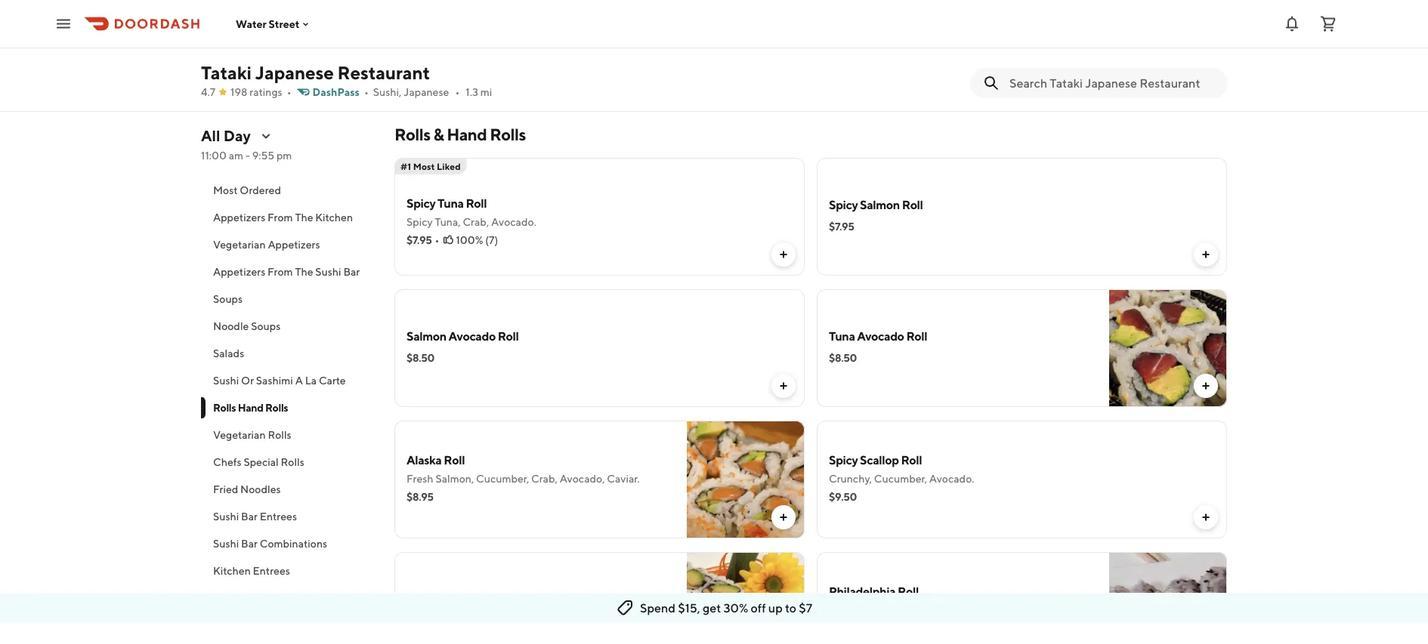 Task type: locate. For each thing, give the bounding box(es) containing it.
soups right noodle
[[251, 320, 281, 332]]

0 vertical spatial crab,
[[463, 216, 489, 228]]

chefs
[[213, 456, 241, 468]]

combinations inside bento box combinations button
[[265, 592, 333, 604]]

la
[[305, 374, 317, 387]]

eel avocado roll image
[[687, 552, 805, 623]]

reviews
[[213, 157, 253, 169]]

soups
[[213, 293, 243, 305], [251, 320, 281, 332]]

1 the from the top
[[295, 211, 313, 224]]

sushi,
[[373, 86, 402, 98]]

1 vertical spatial combinations
[[265, 592, 333, 604]]

appetizers from the kitchen
[[213, 211, 353, 224]]

0 vertical spatial most
[[413, 161, 435, 172]]

rolls hand rolls
[[213, 402, 288, 414]]

sushi down the fried on the left of the page
[[213, 510, 239, 523]]

salmon
[[860, 198, 900, 212], [407, 329, 446, 343]]

vegetarian down 'rolls hand rolls'
[[213, 429, 266, 441]]

sushi bar combinations button
[[201, 530, 376, 558]]

fresh
[[407, 473, 433, 485]]

1 vertical spatial entrees
[[253, 565, 290, 577]]

kitchen
[[315, 211, 353, 224], [213, 565, 251, 577]]

avocado. inside spicy scallop roll crunchy, cucumber, avocado. $9.50
[[929, 473, 974, 485]]

1 vertical spatial tuna
[[829, 329, 855, 343]]

rolls down vegetarian rolls button
[[281, 456, 304, 468]]

1 cucumber, from the left
[[476, 473, 529, 485]]

appetizers for appetizers from the kitchen
[[213, 211, 265, 224]]

sushi
[[315, 266, 341, 278], [213, 374, 239, 387], [213, 510, 239, 523], [213, 538, 239, 550]]

a
[[295, 374, 303, 387]]

198
[[231, 86, 247, 98]]

0 horizontal spatial japanese
[[255, 62, 334, 83]]

0 vertical spatial tuna
[[438, 196, 464, 210]]

combinations for sushi bar combinations
[[260, 538, 327, 550]]

100%
[[456, 234, 483, 246]]

sushi left or
[[213, 374, 239, 387]]

entrees inside button
[[260, 510, 297, 523]]

crab, inside 'spicy tuna roll spicy tuna, crab, avocado.'
[[463, 216, 489, 228]]

0 horizontal spatial crab,
[[463, 216, 489, 228]]

0 vertical spatial vegetarian
[[213, 238, 266, 251]]

salmon, inside philadelphia roll smoked salmon, cheese, cucumber.
[[870, 604, 909, 617]]

bento box combinations button
[[201, 585, 376, 612]]

cucumber, for scallop
[[874, 473, 927, 485]]

cucumber, inside 'alaska roll fresh salmon, cucumber, crab, avocado, caviar. $8.95'
[[476, 473, 529, 485]]

entrees up sushi bar combinations
[[260, 510, 297, 523]]

crab, for roll
[[531, 473, 558, 485]]

1 vegetarian from the top
[[213, 238, 266, 251]]

0 horizontal spatial salmon,
[[436, 473, 474, 485]]

rolls up the chefs special rolls "button"
[[268, 429, 291, 441]]

bar for combinations
[[241, 538, 258, 550]]

0 horizontal spatial avocado.
[[491, 216, 536, 228]]

0 vertical spatial hand
[[447, 125, 487, 144]]

0 horizontal spatial cucumber,
[[476, 473, 529, 485]]

most ordered button
[[201, 177, 376, 204]]

roll inside philadelphia roll smoked salmon, cheese, cucumber.
[[898, 584, 919, 599]]

• down tuna,
[[435, 234, 439, 246]]

from down most ordered button
[[268, 211, 293, 224]]

philadelphia roll image
[[1109, 552, 1227, 623]]

11:00
[[201, 149, 227, 162]]

1 vertical spatial avocado.
[[929, 473, 974, 485]]

0 vertical spatial soups
[[213, 293, 243, 305]]

1.3
[[466, 86, 478, 98]]

the
[[295, 211, 313, 224], [295, 266, 313, 278]]

spicy for spicy scallop roll crunchy, cucumber, avocado. $9.50
[[829, 453, 858, 467]]

1 horizontal spatial $7.95
[[829, 220, 854, 233]]

1 horizontal spatial soups
[[251, 320, 281, 332]]

sushi down the vegetarian appetizers button
[[315, 266, 341, 278]]

bar down the vegetarian appetizers button
[[343, 266, 360, 278]]

cucumber, inside spicy scallop roll crunchy, cucumber, avocado. $9.50
[[874, 473, 927, 485]]

1 vertical spatial salmon
[[407, 329, 446, 343]]

bar
[[343, 266, 360, 278], [241, 510, 258, 523], [241, 538, 258, 550]]

$7.95 down spicy salmon roll
[[829, 220, 854, 233]]

philadelphia roll smoked salmon, cheese, cucumber.
[[829, 584, 1005, 617]]

the down most ordered button
[[295, 211, 313, 224]]

most right #1
[[413, 161, 435, 172]]

restaurant
[[337, 62, 430, 83]]

combinations down sushi bar entrees button
[[260, 538, 327, 550]]

• left 1.3
[[455, 86, 460, 98]]

spicy inside spicy scallop roll crunchy, cucumber, avocado. $9.50
[[829, 453, 858, 467]]

soups button
[[201, 286, 376, 313]]

ratings
[[250, 86, 282, 98]]

special
[[244, 456, 279, 468]]

bar down fried noodles
[[241, 510, 258, 523]]

appetizers down 'vegetarian appetizers'
[[213, 266, 265, 278]]

0 vertical spatial bar
[[343, 266, 360, 278]]

mi
[[480, 86, 492, 98]]

or
[[241, 374, 254, 387]]

0 horizontal spatial most
[[213, 184, 238, 196]]

add item to cart image
[[1200, 64, 1212, 76], [1200, 380, 1212, 392], [1200, 512, 1212, 524]]

sushi for sushi or sashimi a la carte
[[213, 374, 239, 387]]

0 horizontal spatial hand
[[238, 402, 263, 414]]

1 vertical spatial bar
[[241, 510, 258, 523]]

spend $15, get 30% off up to $7
[[640, 601, 812, 615]]

entrees inside button
[[253, 565, 290, 577]]

tuna avocado roll image
[[1109, 289, 1227, 407]]

salmon,
[[436, 473, 474, 485], [870, 604, 909, 617]]

1 vertical spatial soups
[[251, 320, 281, 332]]

0 vertical spatial the
[[295, 211, 313, 224]]

get
[[703, 601, 721, 615]]

fried
[[213, 483, 238, 496]]

1 vertical spatial vegetarian
[[213, 429, 266, 441]]

Item Search search field
[[1010, 75, 1215, 91]]

0 horizontal spatial kitchen
[[213, 565, 251, 577]]

hand up the vegetarian rolls
[[238, 402, 263, 414]]

2 $8.50 from the left
[[829, 352, 857, 364]]

kitchen up bento
[[213, 565, 251, 577]]

-
[[245, 149, 250, 162]]

the down the vegetarian appetizers button
[[295, 266, 313, 278]]

salmon, right fresh on the bottom left of the page
[[436, 473, 474, 485]]

0 vertical spatial japanese
[[255, 62, 334, 83]]

$8.50 for salmon
[[407, 352, 435, 364]]

japanese right sushi,
[[404, 86, 449, 98]]

1 horizontal spatial kitchen
[[315, 211, 353, 224]]

salmon, for alaska
[[436, 473, 474, 485]]

spicy for spicy tuna roll spicy tuna, crab, avocado.
[[407, 196, 435, 210]]

0 vertical spatial salmon
[[860, 198, 900, 212]]

1 vertical spatial most
[[213, 184, 238, 196]]

bento box combinations
[[213, 592, 333, 604]]

1 vertical spatial appetizers
[[268, 238, 320, 251]]

0 vertical spatial combinations
[[260, 538, 327, 550]]

spicy
[[407, 196, 435, 210], [829, 198, 858, 212], [407, 216, 433, 228], [829, 453, 858, 467]]

1 horizontal spatial tuna
[[829, 329, 855, 343]]

2 add item to cart image from the top
[[1200, 380, 1212, 392]]

soups up noodle
[[213, 293, 243, 305]]

2 vertical spatial bar
[[241, 538, 258, 550]]

dashpass
[[312, 86, 360, 98]]

entrees down sushi bar combinations
[[253, 565, 290, 577]]

chefs special rolls
[[213, 456, 304, 468]]

add item to cart image
[[778, 249, 790, 261], [1200, 249, 1212, 261], [778, 380, 790, 392], [778, 512, 790, 524]]

2 vertical spatial add item to cart image
[[1200, 512, 1212, 524]]

salmon, inside 'alaska roll fresh salmon, cucumber, crab, avocado, caviar. $8.95'
[[436, 473, 474, 485]]

1 vertical spatial crab,
[[531, 473, 558, 485]]

$7.95 left 100%
[[407, 234, 432, 246]]

tuna inside 'spicy tuna roll spicy tuna, crab, avocado.'
[[438, 196, 464, 210]]

spicy tuna roll spicy tuna, crab, avocado.
[[407, 196, 536, 228]]

hand
[[447, 125, 487, 144], [238, 402, 263, 414]]

2 vegetarian from the top
[[213, 429, 266, 441]]

crab, for tuna
[[463, 216, 489, 228]]

30%
[[723, 601, 748, 615]]

most
[[413, 161, 435, 172], [213, 184, 238, 196]]

all
[[201, 127, 220, 145]]

noodles
[[240, 483, 281, 496]]

rolls
[[394, 125, 430, 144], [490, 125, 526, 144], [213, 402, 236, 414], [265, 402, 288, 414], [268, 429, 291, 441], [281, 456, 304, 468]]

0 vertical spatial entrees
[[260, 510, 297, 523]]

sushi for sushi bar combinations
[[213, 538, 239, 550]]

2 the from the top
[[295, 266, 313, 278]]

•
[[287, 86, 291, 98], [364, 86, 369, 98], [455, 86, 460, 98], [435, 234, 439, 246]]

$7
[[799, 601, 812, 615]]

cheese,
[[911, 604, 950, 617]]

1 horizontal spatial japanese
[[404, 86, 449, 98]]

1 horizontal spatial salmon,
[[870, 604, 909, 617]]

entrees
[[260, 510, 297, 523], [253, 565, 290, 577]]

1 vertical spatial the
[[295, 266, 313, 278]]

roll for eel avocado roll
[[475, 592, 496, 606]]

1 horizontal spatial cucumber,
[[874, 473, 927, 485]]

1 vertical spatial from
[[268, 266, 293, 278]]

most down reviews
[[213, 184, 238, 196]]

2 cucumber, from the left
[[874, 473, 927, 485]]

0 horizontal spatial $7.95
[[407, 234, 432, 246]]

roll for spicy salmon roll
[[902, 198, 923, 212]]

combinations inside sushi bar combinations button
[[260, 538, 327, 550]]

roll inside 'spicy tuna roll spicy tuna, crab, avocado.'
[[466, 196, 487, 210]]

crab, inside 'alaska roll fresh salmon, cucumber, crab, avocado, caviar. $8.95'
[[531, 473, 558, 485]]

striped bass image
[[687, 0, 805, 91]]

0 vertical spatial avocado.
[[491, 216, 536, 228]]

tuna avocado roll
[[829, 329, 927, 343]]

1 vertical spatial kitchen
[[213, 565, 251, 577]]

to
[[785, 601, 796, 615]]

salmon avocado roll
[[407, 329, 519, 343]]

1 horizontal spatial $8.50
[[829, 352, 857, 364]]

0 vertical spatial salmon,
[[436, 473, 474, 485]]

1 horizontal spatial crab,
[[531, 473, 558, 485]]

$4.50
[[829, 43, 857, 56]]

1 horizontal spatial salmon
[[860, 198, 900, 212]]

street
[[269, 18, 299, 30]]

1 vertical spatial $7.95
[[407, 234, 432, 246]]

1 from from the top
[[268, 211, 293, 224]]

$7.95
[[829, 220, 854, 233], [407, 234, 432, 246]]

0 vertical spatial appetizers
[[213, 211, 265, 224]]

avocado.
[[491, 216, 536, 228], [929, 473, 974, 485]]

add item to cart image for $7.95
[[1200, 249, 1212, 261]]

1 horizontal spatial most
[[413, 161, 435, 172]]

0 vertical spatial kitchen
[[315, 211, 353, 224]]

vegetarian down 'appetizers from the kitchen'
[[213, 238, 266, 251]]

1 vertical spatial salmon,
[[870, 604, 909, 617]]

0 horizontal spatial salmon
[[407, 329, 446, 343]]

japanese up ratings
[[255, 62, 334, 83]]

$8.50
[[407, 352, 435, 364], [829, 352, 857, 364]]

box
[[244, 592, 263, 604]]

japanese for tataki
[[255, 62, 334, 83]]

crab,
[[463, 216, 489, 228], [531, 473, 558, 485]]

kitchen down most ordered button
[[315, 211, 353, 224]]

2 from from the top
[[268, 266, 293, 278]]

0 vertical spatial add item to cart image
[[1200, 64, 1212, 76]]

combinations down kitchen entrees button
[[265, 592, 333, 604]]

$7.95 •
[[407, 234, 439, 246]]

appetizers
[[213, 211, 265, 224], [268, 238, 320, 251], [213, 266, 265, 278]]

tuna
[[438, 196, 464, 210], [829, 329, 855, 343]]

2 vertical spatial appetizers
[[213, 266, 265, 278]]

crab, up 100% (7)
[[463, 216, 489, 228]]

rolls down sashimi
[[265, 402, 288, 414]]

0 vertical spatial from
[[268, 211, 293, 224]]

appetizers down 'most ordered'
[[213, 211, 265, 224]]

0 horizontal spatial $8.50
[[407, 352, 435, 364]]

the for sushi
[[295, 266, 313, 278]]

$8.50 down salmon avocado roll
[[407, 352, 435, 364]]

appetizers down appetizers from the kitchen button
[[268, 238, 320, 251]]

avocado for eel
[[426, 592, 473, 606]]

combinations for bento box combinations
[[265, 592, 333, 604]]

hand right &
[[447, 125, 487, 144]]

vegetarian
[[213, 238, 266, 251], [213, 429, 266, 441]]

vegetarian for vegetarian rolls
[[213, 429, 266, 441]]

bar up the 'kitchen entrees'
[[241, 538, 258, 550]]

reviews button
[[201, 150, 376, 177]]

cucumber.
[[952, 604, 1005, 617]]

avocado. inside 'spicy tuna roll spicy tuna, crab, avocado.'
[[491, 216, 536, 228]]

most ordered
[[213, 184, 281, 196]]

rolls up the vegetarian rolls
[[213, 402, 236, 414]]

11:00 am - 9:55 pm
[[201, 149, 292, 162]]

1 horizontal spatial avocado.
[[929, 473, 974, 485]]

combinations
[[260, 538, 327, 550], [265, 592, 333, 604]]

sushi up the 'kitchen entrees'
[[213, 538, 239, 550]]

1 vertical spatial add item to cart image
[[1200, 380, 1212, 392]]

0 horizontal spatial soups
[[213, 293, 243, 305]]

9:55
[[252, 149, 274, 162]]

kitchen entrees button
[[201, 558, 376, 585]]

1 vertical spatial japanese
[[404, 86, 449, 98]]

from down the vegetarian appetizers button
[[268, 266, 293, 278]]

$8.50 down tuna avocado roll
[[829, 352, 857, 364]]

from for kitchen
[[268, 211, 293, 224]]

1 $8.50 from the left
[[407, 352, 435, 364]]

0 horizontal spatial tuna
[[438, 196, 464, 210]]

vegetarian for vegetarian appetizers
[[213, 238, 266, 251]]

crab, left avocado,
[[531, 473, 558, 485]]

salmon, down philadelphia
[[870, 604, 909, 617]]

roll inside spicy scallop roll crunchy, cucumber, avocado. $9.50
[[901, 453, 922, 467]]

0 vertical spatial $7.95
[[829, 220, 854, 233]]

bento
[[213, 592, 242, 604]]

1 add item to cart image from the top
[[1200, 64, 1212, 76]]



Task type: describe. For each thing, give the bounding box(es) containing it.
rolls down mi
[[490, 125, 526, 144]]

appetizers from the kitchen button
[[201, 204, 376, 231]]

salmon, for philadelphia
[[870, 604, 909, 617]]

cucumber, for roll
[[476, 473, 529, 485]]

• left sushi,
[[364, 86, 369, 98]]

198 ratings •
[[231, 86, 291, 98]]

carte
[[319, 374, 346, 387]]

from for sushi
[[268, 266, 293, 278]]

sushi for sushi bar entrees
[[213, 510, 239, 523]]

tataki
[[201, 62, 252, 83]]

tataki japanese restaurant
[[201, 62, 430, 83]]

rolls left &
[[394, 125, 430, 144]]

fried noodles button
[[201, 476, 376, 503]]

1 horizontal spatial hand
[[447, 125, 487, 144]]

alaska roll fresh salmon, cucumber, crab, avocado, caviar. $8.95
[[407, 453, 640, 503]]

liked
[[437, 161, 461, 172]]

rolls & hand rolls
[[394, 125, 526, 144]]

roll for spicy scallop roll crunchy, cucumber, avocado. $9.50
[[901, 453, 922, 467]]

appetizers from the sushi bar
[[213, 266, 360, 278]]

roll inside 'alaska roll fresh salmon, cucumber, crab, avocado, caviar. $8.95'
[[444, 453, 465, 467]]

sushi, japanese • 1.3 mi
[[373, 86, 492, 98]]

avocado for tuna
[[857, 329, 904, 343]]

noodle soups button
[[201, 313, 376, 340]]

0 items, open order cart image
[[1319, 15, 1337, 33]]

roll for spicy tuna roll spicy tuna, crab, avocado.
[[466, 196, 487, 210]]

sushi or sashimi a la carte
[[213, 374, 346, 387]]

avocado for salmon
[[449, 329, 496, 343]]

all day
[[201, 127, 251, 145]]

spend
[[640, 601, 676, 615]]

#1 most liked
[[400, 161, 461, 172]]

salads
[[213, 347, 244, 360]]

$9.50
[[829, 491, 857, 503]]

most inside button
[[213, 184, 238, 196]]

sushi or sashimi a la carte button
[[201, 367, 376, 394]]

sushi bar entrees
[[213, 510, 297, 523]]

rolls inside button
[[268, 429, 291, 441]]

caviar.
[[607, 473, 640, 485]]

scallop
[[860, 453, 899, 467]]

• right ratings
[[287, 86, 291, 98]]

am
[[229, 149, 243, 162]]

spicy salmon roll
[[829, 198, 923, 212]]

sashimi
[[256, 374, 293, 387]]

crunchy,
[[829, 473, 872, 485]]

rolls inside "button"
[[281, 456, 304, 468]]

notification bell image
[[1283, 15, 1301, 33]]

alaska
[[407, 453, 442, 467]]

spicy scallop roll crunchy, cucumber, avocado. $9.50
[[829, 453, 974, 503]]

vegetarian rolls
[[213, 429, 291, 441]]

the for kitchen
[[295, 211, 313, 224]]

soups inside noodle soups button
[[251, 320, 281, 332]]

menus image
[[260, 130, 272, 142]]

soups inside button
[[213, 293, 243, 305]]

day
[[223, 127, 251, 145]]

philadelphia
[[829, 584, 896, 599]]

eel avocado roll
[[407, 592, 496, 606]]

vegetarian appetizers button
[[201, 231, 376, 258]]

chefs special rolls button
[[201, 449, 376, 476]]

$7.95 for $7.95 •
[[407, 234, 432, 246]]

roll for salmon avocado roll
[[498, 329, 519, 343]]

kitchen entrees
[[213, 565, 290, 577]]

&
[[433, 125, 444, 144]]

3 add item to cart image from the top
[[1200, 512, 1212, 524]]

sushi bar entrees button
[[201, 503, 376, 530]]

kitchen inside button
[[315, 211, 353, 224]]

vegetarian appetizers
[[213, 238, 320, 251]]

eel
[[407, 592, 424, 606]]

1 vertical spatial hand
[[238, 402, 263, 414]]

appetizers for appetizers from the sushi bar
[[213, 266, 265, 278]]

$7.95 for $7.95
[[829, 220, 854, 233]]

kitchen inside button
[[213, 565, 251, 577]]

$8.95
[[407, 491, 434, 503]]

bar for entrees
[[241, 510, 258, 523]]

$15,
[[678, 601, 700, 615]]

4.7
[[201, 86, 215, 98]]

#1
[[400, 161, 411, 172]]

pm
[[276, 149, 292, 162]]

$8.50 for tuna
[[829, 352, 857, 364]]

water
[[236, 18, 266, 30]]

add item to cart image for spicy tuna roll
[[778, 249, 790, 261]]

alaska roll image
[[687, 421, 805, 539]]

japanese for sushi,
[[404, 86, 449, 98]]

up
[[768, 601, 783, 615]]

avocado,
[[560, 473, 605, 485]]

fried noodles
[[213, 483, 281, 496]]

add item to cart image for $8.50
[[778, 380, 790, 392]]

smoked
[[829, 604, 868, 617]]

sushi bar combinations
[[213, 538, 327, 550]]

spicy for spicy salmon roll
[[829, 198, 858, 212]]

tuna,
[[435, 216, 461, 228]]

ordered
[[240, 184, 281, 196]]

$3.95
[[407, 36, 433, 48]]

(7)
[[485, 234, 498, 246]]

salmon aburi image
[[1109, 0, 1227, 91]]

vegetarian rolls button
[[201, 422, 376, 449]]

100% (7)
[[456, 234, 498, 246]]

roll for tuna avocado roll
[[906, 329, 927, 343]]

off
[[751, 601, 766, 615]]

water street
[[236, 18, 299, 30]]

open menu image
[[54, 15, 73, 33]]

dashpass •
[[312, 86, 369, 98]]

water street button
[[236, 18, 312, 30]]

noodle soups
[[213, 320, 281, 332]]



Task type: vqa. For each thing, say whether or not it's contained in the screenshot.
"Store Search: Begin Typing To Search For Stores Available On Doordash" text box
no



